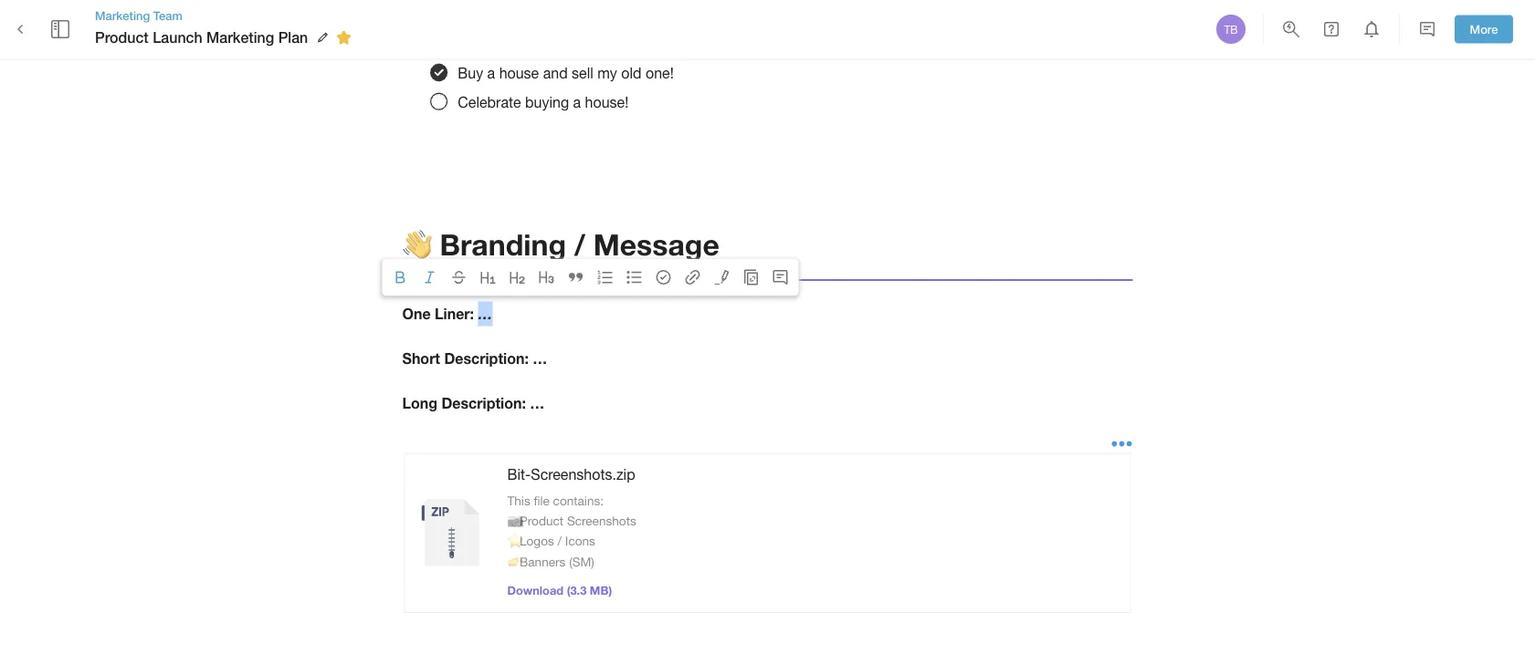Task type: describe. For each thing, give the bounding box(es) containing it.
short description: …
[[402, 350, 547, 367]]

marketing team
[[95, 8, 183, 22]]

0 vertical spatial marketing
[[95, 8, 150, 22]]

this
[[507, 494, 530, 508]]

(sm)
[[569, 555, 594, 569]]

liner:
[[435, 305, 474, 322]]

one liner: …
[[402, 305, 493, 322]]

one
[[402, 305, 431, 322]]

download (3.3 mb) link
[[507, 584, 612, 598]]

/ inside this file contains: 📷product screenshots ⭐️logos / icons 👉banners (sm)
[[558, 534, 562, 549]]

my
[[597, 64, 617, 81]]

house!
[[585, 94, 629, 110]]

house
[[499, 64, 539, 81]]

plan
[[278, 29, 308, 46]]

branding
[[440, 227, 566, 261]]

tb
[[1224, 23, 1238, 36]]

buy
[[458, 64, 483, 81]]

screenshots
[[567, 514, 636, 529]]

short
[[402, 350, 440, 367]]

long description: …
[[402, 395, 545, 412]]

… for short description: …
[[533, 350, 547, 367]]

… for one liner: …
[[478, 305, 493, 322]]

👉banners
[[507, 555, 566, 569]]

icons
[[565, 534, 595, 549]]

download
[[507, 584, 564, 598]]

👋
[[402, 227, 431, 261]]

screenshots.zip
[[531, 467, 635, 483]]

download (3.3 mb)
[[507, 584, 612, 598]]

1 vertical spatial a
[[573, 94, 581, 110]]

sell
[[572, 64, 593, 81]]

buy a house and sell my old one!
[[458, 64, 674, 81]]

1 horizontal spatial marketing
[[206, 29, 274, 46]]

old
[[621, 64, 642, 81]]

… for long description: …
[[530, 395, 545, 412]]

bit-
[[507, 467, 531, 483]]

product launch marketing plan
[[95, 29, 308, 46]]

file
[[534, 494, 550, 508]]

0 horizontal spatial a
[[487, 64, 495, 81]]

product
[[95, 29, 149, 46]]

celebrate
[[458, 94, 521, 110]]

(3.3
[[567, 584, 587, 598]]



Task type: locate. For each thing, give the bounding box(es) containing it.
/ left message
[[574, 227, 585, 261]]

0 vertical spatial description:
[[444, 350, 529, 367]]

remove favorite image
[[333, 27, 355, 48]]

… up 'bit-'
[[530, 395, 545, 412]]

0 vertical spatial /
[[574, 227, 585, 261]]

0 horizontal spatial marketing
[[95, 8, 150, 22]]

marketing
[[95, 8, 150, 22], [206, 29, 274, 46]]

… right liner:
[[478, 305, 493, 322]]

description: for long
[[442, 395, 526, 412]]

message
[[593, 227, 719, 261]]

more
[[1470, 22, 1498, 36]]

/ left icons
[[558, 534, 562, 549]]

1 vertical spatial marketing
[[206, 29, 274, 46]]

bit-screenshots.zip
[[507, 467, 635, 483]]

1 vertical spatial description:
[[442, 395, 526, 412]]

marketing up product
[[95, 8, 150, 22]]

team
[[153, 8, 183, 22]]

and
[[543, 64, 568, 81]]

contains:
[[553, 494, 604, 508]]

1 horizontal spatial /
[[574, 227, 585, 261]]

0 horizontal spatial /
[[558, 534, 562, 549]]

this file contains: 📷product screenshots ⭐️logos / icons 👉banners (sm)
[[507, 494, 636, 569]]

description: for short
[[444, 350, 529, 367]]

a
[[487, 64, 495, 81], [573, 94, 581, 110]]

description:
[[444, 350, 529, 367], [442, 395, 526, 412]]

description: up long description: …
[[444, 350, 529, 367]]

… up long description: …
[[533, 350, 547, 367]]

long
[[402, 395, 437, 412]]

celebrate buying a house!
[[458, 94, 629, 110]]

/
[[574, 227, 585, 261], [558, 534, 562, 549]]

1 vertical spatial /
[[558, 534, 562, 549]]

description: down short description: …
[[442, 395, 526, 412]]

one!
[[646, 64, 674, 81]]

buying
[[525, 94, 569, 110]]

marketing down marketing team link
[[206, 29, 274, 46]]

👋 branding / message
[[402, 227, 719, 261]]

📷product
[[507, 514, 564, 529]]

a down the sell
[[573, 94, 581, 110]]

tb button
[[1214, 12, 1248, 47]]

1 horizontal spatial a
[[573, 94, 581, 110]]

mb)
[[590, 584, 612, 598]]

0 vertical spatial a
[[487, 64, 495, 81]]

more button
[[1455, 15, 1513, 43]]

launch
[[153, 29, 202, 46]]

0 vertical spatial …
[[478, 305, 493, 322]]

2 vertical spatial …
[[530, 395, 545, 412]]

⭐️logos
[[507, 534, 554, 549]]

marketing team link
[[95, 7, 357, 24]]

1 vertical spatial …
[[533, 350, 547, 367]]

a right buy
[[487, 64, 495, 81]]

…
[[478, 305, 493, 322], [533, 350, 547, 367], [530, 395, 545, 412]]



Task type: vqa. For each thing, say whether or not it's contained in the screenshot.
ON inside "Create brainstorm documents to make sure everyone is on the same page."
no



